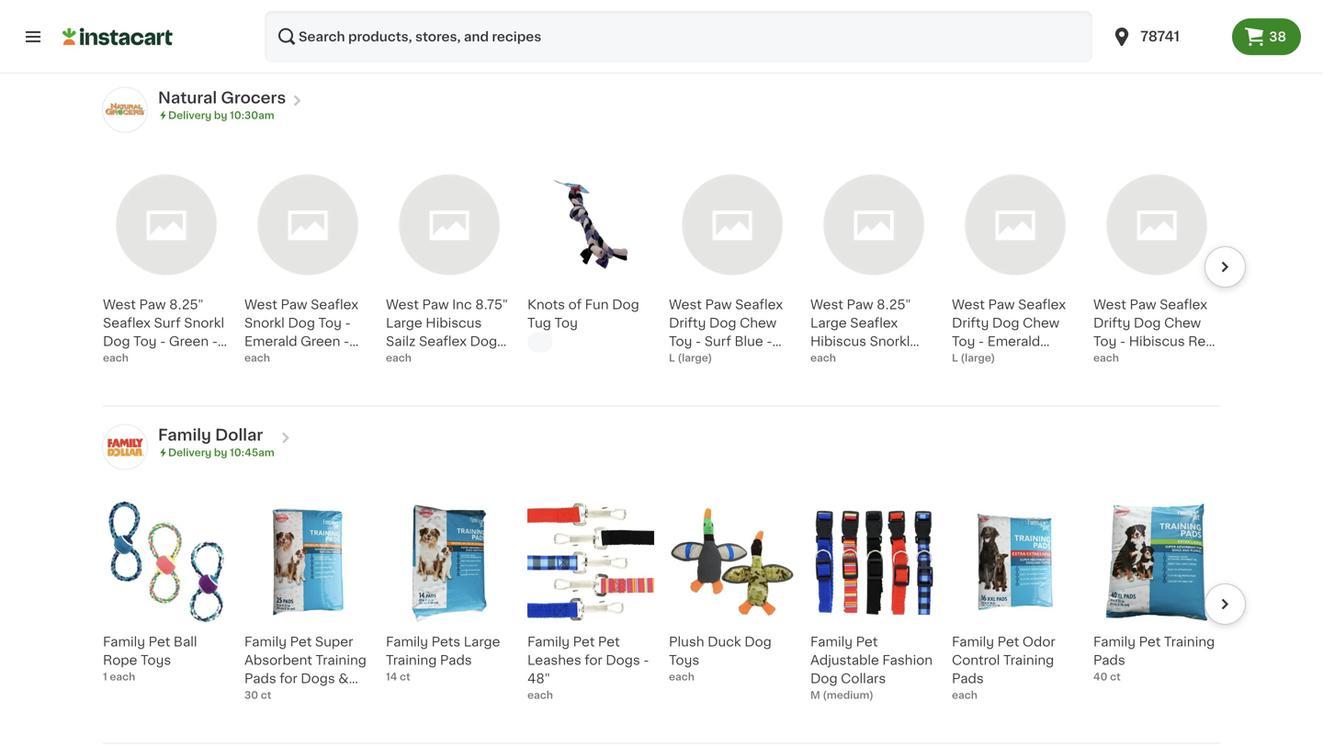 Task type: vqa. For each thing, say whether or not it's contained in the screenshot.


Task type: describe. For each thing, give the bounding box(es) containing it.
10:30am
[[230, 110, 274, 120]]

40
[[1094, 672, 1108, 682]]

odor
[[1023, 635, 1056, 648]]

delivery by 10:45am
[[168, 447, 275, 458]]

8.25" for seaflex
[[877, 298, 911, 311]]

(large) for surf
[[678, 353, 712, 363]]

1 22" from the left
[[309, 690, 331, 703]]

west paw seaflex snorkl dog toy - emerald green - large - 8.5" x 7"
[[244, 298, 358, 366]]

west for west paw 8.25" large seaflex hibiscus snorkl dog chew toy
[[811, 298, 844, 311]]

pet for family pet super absorbent training pads for dogs & puppies - 22" x 22"
[[290, 635, 312, 648]]

seaflex inside west paw 8.25" large seaflex hibiscus snorkl dog chew toy
[[850, 317, 898, 329]]

tug
[[528, 317, 551, 329]]

knots of fun dog tug toy
[[528, 298, 639, 329]]

dog inside family pet adjustable fashion dog collars m (medium)
[[811, 672, 838, 685]]

large inside west paw inc 8.75" large hibiscus sailz seaflex dog frisbee disc
[[386, 317, 423, 329]]

west for west paw seaflex drifty dog chew toy - emerald green - 8.5"
[[952, 298, 985, 311]]

west for west paw seaflex snorkl dog toy - emerald green - large - 8.5" x 7"
[[244, 298, 277, 311]]

paw for hibiscus
[[1130, 298, 1157, 311]]

family pet odor control training pads each
[[952, 635, 1056, 700]]

green inside west paw seaflex snorkl dog toy - emerald green - large - 8.5" x 7"
[[301, 335, 340, 348]]

38 button
[[1233, 18, 1301, 55]]

toy inside west paw 8.25" seaflex surf snorkl dog toy - green - large
[[133, 335, 157, 348]]

dogs inside family pet pet leashes for dogs - 48" each
[[606, 654, 640, 667]]

dog inside west paw 8.25" seaflex surf snorkl dog toy - green - large
[[103, 335, 130, 348]]

paw for dog
[[422, 298, 449, 311]]

38
[[1269, 30, 1287, 43]]

natural grocers image
[[103, 88, 147, 132]]

paw for green
[[281, 298, 307, 311]]

toy inside knots of fun dog tug toy
[[555, 317, 578, 329]]

drifty for hibiscus
[[1094, 317, 1131, 329]]

seaflex inside west paw seaflex drifty dog chew toy - surf blue - 8.5"
[[735, 298, 783, 311]]

plush
[[669, 635, 704, 648]]

snorkl inside west paw seaflex snorkl dog toy - emerald green - large - 8.5" x 7"
[[244, 317, 285, 329]]

8.5" inside west paw seaflex snorkl dog toy - emerald green - large - 8.5" x 7"
[[293, 353, 320, 366]]

30
[[244, 690, 258, 700]]

30 ct
[[244, 690, 271, 700]]

family for family pet odor control training pads each
[[952, 635, 995, 648]]

seaflex inside west paw 8.25" seaflex surf snorkl dog toy - green - large
[[103, 317, 151, 329]]

each inside plush duck dog toys each
[[669, 672, 695, 682]]

l for west paw seaflex drifty dog chew toy - emerald green - 8.5"
[[952, 353, 958, 363]]

family dollar
[[158, 427, 263, 443]]

west for west paw seaflex drifty dog chew toy - hibiscus red - l
[[1094, 298, 1127, 311]]

8.5" for west paw seaflex drifty dog chew toy - emerald green - 8.5"
[[1004, 353, 1031, 366]]

10:45am
[[230, 447, 275, 458]]

dog inside west paw 8.25" large seaflex hibiscus snorkl dog chew toy
[[811, 353, 838, 366]]

hibiscus for seaflex
[[426, 317, 482, 329]]

l (large) for emerald
[[952, 353, 995, 363]]

hibiscus inside the west paw seaflex drifty dog chew toy - hibiscus red - l
[[1129, 335, 1185, 348]]

by for dollar
[[214, 447, 227, 458]]

delivery for natural
[[168, 110, 212, 120]]

natural
[[158, 90, 217, 106]]

family for family pet pet leashes for dogs - 48" each
[[528, 635, 570, 648]]

pets
[[432, 635, 461, 648]]

west paw 8.25" seaflex surf snorkl dog toy - green - large
[[103, 298, 224, 366]]

dog inside west paw seaflex snorkl dog toy - emerald green - large - 8.5" x 7"
[[288, 317, 315, 329]]

14
[[386, 672, 397, 682]]

dog inside west paw inc 8.75" large hibiscus sailz seaflex dog frisbee disc
[[470, 335, 497, 348]]

dog inside west paw seaflex drifty dog chew toy - surf blue - 8.5"
[[709, 317, 737, 329]]

snorkl inside west paw 8.25" seaflex surf snorkl dog toy - green - large
[[184, 317, 224, 329]]

west paw inc 8.75" large hibiscus sailz seaflex dog frisbee disc
[[386, 298, 508, 366]]

family dollar image
[[103, 425, 147, 469]]

(large) for emerald
[[961, 353, 995, 363]]

surf inside west paw seaflex drifty dog chew toy - surf blue - 8.5"
[[705, 335, 731, 348]]

emerald inside west paw seaflex snorkl dog toy - emerald green - large - 8.5" x 7"
[[244, 335, 297, 348]]

west for west paw inc 8.75" large hibiscus sailz seaflex dog frisbee disc
[[386, 298, 419, 311]]

drifty for emerald
[[952, 317, 989, 329]]

dog inside the west paw seaflex drifty dog chew toy - hibiscus red - l
[[1134, 317, 1161, 329]]

family pet adjustable fashion dog collars m (medium)
[[811, 635, 933, 700]]

training inside family pet super absorbent training pads for dogs & puppies - 22" x 22"
[[316, 654, 367, 667]]

inc
[[452, 298, 472, 311]]

west for west paw seaflex drifty dog chew toy - surf blue - 8.5"
[[669, 298, 702, 311]]

chew for hibiscus
[[1165, 317, 1201, 329]]

toys inside family pet ball rope toys 1 each
[[141, 654, 171, 667]]

2 22" from the left
[[345, 690, 367, 703]]

leashes
[[528, 654, 581, 667]]

each inside family pet ball rope toys 1 each
[[110, 672, 135, 682]]

dog inside plush duck dog toys each
[[745, 635, 772, 648]]

l for west paw seaflex drifty dog chew toy - surf blue - 8.5"
[[669, 353, 675, 363]]

fun
[[585, 298, 609, 311]]

78741
[[1141, 30, 1180, 43]]

for inside family pet super absorbent training pads for dogs & puppies - 22" x 22"
[[280, 672, 298, 685]]

plush duck dog toys each
[[669, 635, 772, 682]]

chew for emerald
[[1023, 317, 1060, 329]]

pads inside family pet super absorbent training pads for dogs & puppies - 22" x 22"
[[244, 672, 276, 685]]

green for drifty
[[952, 353, 992, 366]]

pads inside family pet odor control training pads each
[[952, 672, 984, 685]]

seaflex inside the west paw seaflex drifty dog chew toy - hibiscus red - l
[[1160, 298, 1208, 311]]

family for family pet training pads 40 ct
[[1094, 635, 1136, 648]]

(medium)
[[823, 690, 874, 700]]

chew for surf
[[740, 317, 777, 329]]

family for family pets large training pads 14 ct
[[386, 635, 428, 648]]

emerald inside "west paw seaflex drifty dog chew toy - emerald green - 8.5""
[[988, 335, 1041, 348]]

ct inside family pets large training pads 14 ct
[[400, 672, 410, 682]]

m
[[811, 690, 821, 700]]

family for family pet super absorbent training pads for dogs & puppies - 22" x 22"
[[244, 635, 287, 648]]

family pet training pads 40 ct
[[1094, 635, 1215, 682]]

&
[[339, 672, 349, 685]]

seaflex inside west paw inc 8.75" large hibiscus sailz seaflex dog frisbee disc
[[419, 335, 467, 348]]

drifty for surf
[[669, 317, 706, 329]]

knots
[[528, 298, 565, 311]]

0 horizontal spatial ct
[[261, 690, 271, 700]]

pet for family pet pet leashes for dogs - 48" each
[[573, 635, 595, 648]]

ball
[[174, 635, 197, 648]]

knots of fun dog tug toy link
[[485, 161, 654, 352]]

seaflex inside "west paw seaflex drifty dog chew toy - emerald green - 8.5""
[[1018, 298, 1066, 311]]

pet for family pet odor control training pads each
[[998, 635, 1020, 648]]

toys inside plush duck dog toys each
[[669, 654, 700, 667]]

family for family pet ball rope toys 1 each
[[103, 635, 145, 648]]

l (large) for surf
[[669, 353, 712, 363]]

control
[[952, 654, 1000, 667]]

fashion
[[883, 654, 933, 667]]

toy inside west paw seaflex drifty dog chew toy - surf blue - 8.5"
[[669, 335, 692, 348]]

of
[[569, 298, 582, 311]]

x inside west paw seaflex snorkl dog toy - emerald green - large - 8.5" x 7"
[[323, 353, 330, 366]]



Task type: locate. For each thing, give the bounding box(es) containing it.
4 paw from the left
[[705, 298, 732, 311]]

2 west from the left
[[244, 298, 277, 311]]

paw inside west paw 8.25" seaflex surf snorkl dog toy - green - large
[[139, 298, 166, 311]]

west inside west paw seaflex snorkl dog toy - emerald green - large - 8.5" x 7"
[[244, 298, 277, 311]]

2 emerald from the left
[[988, 335, 1041, 348]]

1 78741 button from the left
[[1100, 11, 1233, 62]]

l (large)
[[669, 353, 712, 363], [952, 353, 995, 363]]

2 horizontal spatial l
[[1103, 353, 1110, 366]]

rope
[[103, 654, 137, 667]]

0 horizontal spatial hibiscus
[[426, 317, 482, 329]]

frisbee
[[386, 353, 434, 366]]

1 vertical spatial x
[[334, 690, 342, 703]]

drifty inside west paw seaflex drifty dog chew toy - surf blue - 8.5"
[[669, 317, 706, 329]]

delivery
[[168, 110, 212, 120], [168, 447, 212, 458]]

pet inside family pet odor control training pads each
[[998, 635, 1020, 648]]

family up rope
[[103, 635, 145, 648]]

west inside west paw inc 8.75" large hibiscus sailz seaflex dog frisbee disc
[[386, 298, 419, 311]]

pads up 30 ct at left
[[244, 672, 276, 685]]

ct right 14 on the left bottom of the page
[[400, 672, 410, 682]]

toys
[[141, 654, 171, 667], [669, 654, 700, 667]]

0 horizontal spatial toys
[[141, 654, 171, 667]]

item carousel region containing family pet ball rope toys
[[77, 491, 1246, 736]]

0 horizontal spatial (large)
[[678, 353, 712, 363]]

each inside family pet pet leashes for dogs - 48" each
[[528, 690, 553, 700]]

family pets large training pads 14 ct
[[386, 635, 500, 682]]

paw for surf
[[705, 298, 732, 311]]

pads down control
[[952, 672, 984, 685]]

1 horizontal spatial snorkl
[[244, 317, 285, 329]]

family pet pet leashes for dogs - 48" each
[[528, 635, 649, 700]]

paw inside the west paw seaflex drifty dog chew toy - hibiscus red - l
[[1130, 298, 1157, 311]]

green for seaflex
[[169, 335, 209, 348]]

west paw 8.25" large seaflex hibiscus snorkl dog chew toy
[[811, 298, 911, 366]]

8.5"
[[293, 353, 320, 366], [669, 353, 696, 366], [1004, 353, 1031, 366]]

8.25" for surf
[[169, 298, 204, 311]]

5 west from the left
[[811, 298, 844, 311]]

2 8.25" from the left
[[877, 298, 911, 311]]

paw inside west paw inc 8.75" large hibiscus sailz seaflex dog frisbee disc
[[422, 298, 449, 311]]

(large)
[[678, 353, 712, 363], [961, 353, 995, 363]]

chew inside the west paw seaflex drifty dog chew toy - hibiscus red - l
[[1165, 317, 1201, 329]]

surf inside west paw 8.25" seaflex surf snorkl dog toy - green - large
[[154, 317, 181, 329]]

7"
[[333, 353, 347, 366]]

pads
[[440, 654, 472, 667], [1094, 654, 1126, 667], [244, 672, 276, 685], [952, 672, 984, 685]]

x
[[323, 353, 330, 366], [334, 690, 342, 703]]

large inside family pets large training pads 14 ct
[[464, 635, 500, 648]]

training inside family pet odor control training pads each
[[1004, 654, 1054, 667]]

pet for family pet ball rope toys 1 each
[[149, 635, 170, 648]]

family up delivery by 10:45am
[[158, 427, 211, 443]]

0 horizontal spatial 8.25"
[[169, 298, 204, 311]]

toy inside west paw 8.25" large seaflex hibiscus snorkl dog chew toy
[[881, 353, 905, 366]]

22" right puppies
[[309, 690, 331, 703]]

item carousel region for dollar
[[77, 491, 1246, 736]]

green inside west paw 8.25" seaflex surf snorkl dog toy - green - large
[[169, 335, 209, 348]]

0 horizontal spatial green
[[169, 335, 209, 348]]

22" down &
[[345, 690, 367, 703]]

hibiscus inside west paw 8.25" large seaflex hibiscus snorkl dog chew toy
[[811, 335, 867, 348]]

delivery down natural
[[168, 110, 212, 120]]

78741 button
[[1100, 11, 1233, 62], [1111, 11, 1222, 62]]

toy inside west paw seaflex snorkl dog toy - emerald green - large - 8.5" x 7"
[[318, 317, 342, 329]]

0 horizontal spatial l
[[669, 353, 675, 363]]

training
[[1164, 635, 1215, 648], [316, 654, 367, 667], [386, 654, 437, 667], [1004, 654, 1054, 667]]

1
[[103, 672, 107, 682]]

delivery by 10:30am
[[168, 110, 274, 120]]

1 horizontal spatial l
[[952, 353, 958, 363]]

3 pet from the left
[[573, 635, 595, 648]]

2 horizontal spatial hibiscus
[[1129, 335, 1185, 348]]

by down "natural grocers"
[[214, 110, 227, 120]]

8.5" for west paw seaflex drifty dog chew toy - surf blue - 8.5"
[[669, 353, 696, 366]]

48"
[[528, 672, 550, 685]]

west inside "west paw seaflex drifty dog chew toy - emerald green - 8.5""
[[952, 298, 985, 311]]

dog inside knots of fun dog tug toy
[[612, 298, 639, 311]]

1 l (large) from the left
[[669, 353, 712, 363]]

dogs right leashes
[[606, 654, 640, 667]]

0 vertical spatial surf
[[154, 317, 181, 329]]

duck
[[708, 635, 741, 648]]

8.25"
[[169, 298, 204, 311], [877, 298, 911, 311]]

1 vertical spatial surf
[[705, 335, 731, 348]]

2 horizontal spatial drifty
[[1094, 317, 1131, 329]]

0 horizontal spatial snorkl
[[184, 317, 224, 329]]

chew inside "west paw seaflex drifty dog chew toy - emerald green - 8.5""
[[1023, 317, 1060, 329]]

super
[[315, 635, 353, 648]]

family up adjustable
[[811, 635, 853, 648]]

3 drifty from the left
[[1094, 317, 1131, 329]]

family up 14 on the left bottom of the page
[[386, 635, 428, 648]]

toys right rope
[[141, 654, 171, 667]]

red
[[1189, 335, 1215, 348]]

2 horizontal spatial 8.5"
[[1004, 353, 1031, 366]]

x inside family pet super absorbent training pads for dogs & puppies - 22" x 22"
[[334, 690, 342, 703]]

large inside west paw 8.25" large seaflex hibiscus snorkl dog chew toy
[[811, 317, 847, 329]]

2 8.5" from the left
[[669, 353, 696, 366]]

pet inside family pet super absorbent training pads for dogs & puppies - 22" x 22"
[[290, 635, 312, 648]]

1 horizontal spatial x
[[334, 690, 342, 703]]

dogs inside family pet super absorbent training pads for dogs & puppies - 22" x 22"
[[301, 672, 335, 685]]

x left 7"
[[323, 353, 330, 366]]

pet inside family pet ball rope toys 1 each
[[149, 635, 170, 648]]

paw for chew
[[847, 298, 874, 311]]

5 paw from the left
[[847, 298, 874, 311]]

1 horizontal spatial drifty
[[952, 317, 989, 329]]

2 horizontal spatial ct
[[1110, 672, 1121, 682]]

west inside west paw 8.25" large seaflex hibiscus snorkl dog chew toy
[[811, 298, 844, 311]]

1 8.25" from the left
[[169, 298, 204, 311]]

for
[[585, 654, 603, 667], [280, 672, 298, 685]]

paw for -
[[139, 298, 166, 311]]

large inside west paw seaflex snorkl dog toy - emerald green - large - 8.5" x 7"
[[244, 353, 281, 366]]

8.5" inside west paw seaflex drifty dog chew toy - surf blue - 8.5"
[[669, 353, 696, 366]]

3 8.5" from the left
[[1004, 353, 1031, 366]]

large
[[386, 317, 423, 329], [811, 317, 847, 329], [103, 353, 139, 366], [244, 353, 281, 366], [464, 635, 500, 648]]

1 horizontal spatial (large)
[[961, 353, 995, 363]]

7 west from the left
[[1094, 298, 1127, 311]]

1 horizontal spatial for
[[585, 654, 603, 667]]

22"
[[309, 690, 331, 703], [345, 690, 367, 703]]

family for family dollar
[[158, 427, 211, 443]]

surf
[[154, 317, 181, 329], [705, 335, 731, 348]]

toys down plush
[[669, 654, 700, 667]]

2 drifty from the left
[[952, 317, 989, 329]]

west for west paw 8.25" seaflex surf snorkl dog toy - green - large
[[103, 298, 136, 311]]

each inside family pet odor control training pads each
[[952, 690, 978, 700]]

family up control
[[952, 635, 995, 648]]

blue
[[735, 335, 763, 348]]

pads up "40"
[[1094, 654, 1126, 667]]

adjustable
[[811, 654, 879, 667]]

ct right 30
[[261, 690, 271, 700]]

seaflex
[[311, 298, 358, 311], [735, 298, 783, 311], [1018, 298, 1066, 311], [1160, 298, 1208, 311], [103, 317, 151, 329], [850, 317, 898, 329], [419, 335, 467, 348]]

0 vertical spatial for
[[585, 654, 603, 667]]

emerald
[[244, 335, 297, 348], [988, 335, 1041, 348]]

west
[[103, 298, 136, 311], [244, 298, 277, 311], [386, 298, 419, 311], [669, 298, 702, 311], [811, 298, 844, 311], [952, 298, 985, 311], [1094, 298, 1127, 311]]

disc
[[437, 353, 466, 366]]

snorkl
[[184, 317, 224, 329], [244, 317, 285, 329], [870, 335, 910, 348]]

0 horizontal spatial 8.5"
[[293, 353, 320, 366]]

1 vertical spatial for
[[280, 672, 298, 685]]

1 emerald from the left
[[244, 335, 297, 348]]

5 pet from the left
[[856, 635, 878, 648]]

1 (large) from the left
[[678, 353, 712, 363]]

paw
[[139, 298, 166, 311], [281, 298, 307, 311], [422, 298, 449, 311], [705, 298, 732, 311], [847, 298, 874, 311], [988, 298, 1015, 311], [1130, 298, 1157, 311]]

west paw seaflex drifty dog chew toy - hibiscus red - l
[[1094, 298, 1215, 366]]

dog
[[612, 298, 639, 311], [288, 317, 315, 329], [709, 317, 737, 329], [993, 317, 1020, 329], [1134, 317, 1161, 329], [103, 335, 130, 348], [470, 335, 497, 348], [811, 353, 838, 366], [745, 635, 772, 648], [811, 672, 838, 685]]

7 pet from the left
[[1139, 635, 1161, 648]]

pads down pets
[[440, 654, 472, 667]]

Search field
[[265, 11, 1093, 62]]

west inside the west paw seaflex drifty dog chew toy - hibiscus red - l
[[1094, 298, 1127, 311]]

drifty
[[669, 317, 706, 329], [952, 317, 989, 329], [1094, 317, 1131, 329]]

1 pet from the left
[[149, 635, 170, 648]]

- inside family pet super absorbent training pads for dogs & puppies - 22" x 22"
[[300, 690, 306, 703]]

- inside family pet pet leashes for dogs - 48" each
[[644, 654, 649, 667]]

absorbent
[[244, 654, 312, 667]]

0 horizontal spatial drifty
[[669, 317, 706, 329]]

by
[[214, 110, 227, 120], [214, 447, 227, 458]]

1 vertical spatial by
[[214, 447, 227, 458]]

for inside family pet pet leashes for dogs - 48" each
[[585, 654, 603, 667]]

family
[[158, 427, 211, 443], [103, 635, 145, 648], [244, 635, 287, 648], [386, 635, 428, 648], [528, 635, 570, 648], [811, 635, 853, 648], [952, 635, 995, 648], [1094, 635, 1136, 648]]

0 vertical spatial by
[[214, 110, 227, 120]]

0 horizontal spatial for
[[280, 672, 298, 685]]

paw inside west paw seaflex snorkl dog toy - emerald green - large - 8.5" x 7"
[[281, 298, 307, 311]]

chew inside west paw seaflex drifty dog chew toy - surf blue - 8.5"
[[740, 317, 777, 329]]

1 horizontal spatial emerald
[[988, 335, 1041, 348]]

1 horizontal spatial 8.5"
[[669, 353, 696, 366]]

family inside family pet super absorbent training pads for dogs & puppies - 22" x 22"
[[244, 635, 287, 648]]

8.25" inside west paw 8.25" large seaflex hibiscus snorkl dog chew toy
[[877, 298, 911, 311]]

1 by from the top
[[214, 110, 227, 120]]

toy inside the west paw seaflex drifty dog chew toy - hibiscus red - l
[[1094, 335, 1117, 348]]

family pet ball rope toys 1 each
[[103, 635, 197, 682]]

1 horizontal spatial dogs
[[606, 654, 640, 667]]

1 horizontal spatial l (large)
[[952, 353, 995, 363]]

2 by from the top
[[214, 447, 227, 458]]

2 item carousel region from the top
[[77, 491, 1246, 736]]

1 horizontal spatial hibiscus
[[811, 335, 867, 348]]

3 paw from the left
[[422, 298, 449, 311]]

seaflex inside west paw seaflex snorkl dog toy - emerald green - large - 8.5" x 7"
[[311, 298, 358, 311]]

for right leashes
[[585, 654, 603, 667]]

1 west from the left
[[103, 298, 136, 311]]

0 horizontal spatial l (large)
[[669, 353, 712, 363]]

dog inside "west paw seaflex drifty dog chew toy - emerald green - 8.5""
[[993, 317, 1020, 329]]

each
[[103, 353, 129, 363], [244, 353, 270, 363], [386, 353, 412, 363], [811, 353, 836, 363], [1094, 353, 1119, 363], [110, 672, 135, 682], [669, 672, 695, 682], [528, 690, 553, 700], [952, 690, 978, 700]]

family for family pet adjustable fashion dog collars m (medium)
[[811, 635, 853, 648]]

2 78741 button from the left
[[1111, 11, 1222, 62]]

by down family dollar
[[214, 447, 227, 458]]

1 item carousel region from the top
[[77, 154, 1246, 398]]

ct inside family pet training pads 40 ct
[[1110, 672, 1121, 682]]

1 horizontal spatial green
[[301, 335, 340, 348]]

6 pet from the left
[[998, 635, 1020, 648]]

delivery for family
[[168, 447, 212, 458]]

1 paw from the left
[[139, 298, 166, 311]]

0 horizontal spatial emerald
[[244, 335, 297, 348]]

2 horizontal spatial green
[[952, 353, 992, 366]]

l inside the west paw seaflex drifty dog chew toy - hibiscus red - l
[[1103, 353, 1110, 366]]

hibiscus inside west paw inc 8.75" large hibiscus sailz seaflex dog frisbee disc
[[426, 317, 482, 329]]

paw for emerald
[[988, 298, 1015, 311]]

for down absorbent
[[280, 672, 298, 685]]

-
[[345, 317, 351, 329], [160, 335, 166, 348], [212, 335, 218, 348], [344, 335, 349, 348], [696, 335, 701, 348], [767, 335, 772, 348], [979, 335, 984, 348], [1120, 335, 1126, 348], [284, 353, 290, 366], [995, 353, 1001, 366], [1094, 353, 1099, 366], [644, 654, 649, 667], [300, 690, 306, 703]]

large inside west paw 8.25" seaflex surf snorkl dog toy - green - large
[[103, 353, 139, 366]]

0 vertical spatial dogs
[[606, 654, 640, 667]]

green
[[169, 335, 209, 348], [301, 335, 340, 348], [952, 353, 992, 366]]

family up absorbent
[[244, 635, 287, 648]]

0 horizontal spatial dogs
[[301, 672, 335, 685]]

hibiscus right blue
[[811, 335, 867, 348]]

training inside family pets large training pads 14 ct
[[386, 654, 437, 667]]

1 vertical spatial dogs
[[301, 672, 335, 685]]

2 l (large) from the left
[[952, 353, 995, 363]]

toy
[[318, 317, 342, 329], [555, 317, 578, 329], [133, 335, 157, 348], [669, 335, 692, 348], [952, 335, 975, 348], [1094, 335, 1117, 348], [881, 353, 905, 366]]

4 west from the left
[[669, 298, 702, 311]]

pet for family pet training pads 40 ct
[[1139, 635, 1161, 648]]

green inside "west paw seaflex drifty dog chew toy - emerald green - 8.5""
[[952, 353, 992, 366]]

hibiscus down inc
[[426, 317, 482, 329]]

family inside family pet training pads 40 ct
[[1094, 635, 1136, 648]]

1 horizontal spatial surf
[[705, 335, 731, 348]]

chew inside west paw 8.25" large seaflex hibiscus snorkl dog chew toy
[[841, 353, 878, 366]]

item carousel region for grocers
[[77, 154, 1246, 398]]

west paw seaflex drifty dog chew toy - emerald green - 8.5"
[[952, 298, 1066, 366]]

ct right "40"
[[1110, 672, 1121, 682]]

1 horizontal spatial toys
[[669, 654, 700, 667]]

None search field
[[265, 11, 1093, 62]]

sailz
[[386, 335, 416, 348]]

delivery down family dollar
[[168, 447, 212, 458]]

pads inside family pet training pads 40 ct
[[1094, 654, 1126, 667]]

hibiscus for dog
[[811, 335, 867, 348]]

dogs left &
[[301, 672, 335, 685]]

1 vertical spatial item carousel region
[[77, 491, 1246, 736]]

l
[[669, 353, 675, 363], [952, 353, 958, 363], [1103, 353, 1110, 366]]

0 horizontal spatial surf
[[154, 317, 181, 329]]

pet
[[149, 635, 170, 648], [290, 635, 312, 648], [573, 635, 595, 648], [598, 635, 620, 648], [856, 635, 878, 648], [998, 635, 1020, 648], [1139, 635, 1161, 648]]

family inside family pets large training pads 14 ct
[[386, 635, 428, 648]]

0 horizontal spatial x
[[323, 353, 330, 366]]

1 horizontal spatial 22"
[[345, 690, 367, 703]]

1 delivery from the top
[[168, 110, 212, 120]]

pet inside family pet training pads 40 ct
[[1139, 635, 1161, 648]]

4 pet from the left
[[598, 635, 620, 648]]

pads inside family pets large training pads 14 ct
[[440, 654, 472, 667]]

west inside west paw 8.25" seaflex surf snorkl dog toy - green - large
[[103, 298, 136, 311]]

6 paw from the left
[[988, 298, 1015, 311]]

chew
[[740, 317, 777, 329], [1023, 317, 1060, 329], [1165, 317, 1201, 329], [841, 353, 878, 366]]

family inside family pet ball rope toys 1 each
[[103, 635, 145, 648]]

grocers
[[221, 90, 286, 106]]

1 horizontal spatial ct
[[400, 672, 410, 682]]

instacart logo image
[[62, 26, 173, 48]]

drifty inside "west paw seaflex drifty dog chew toy - emerald green - 8.5""
[[952, 317, 989, 329]]

0 vertical spatial x
[[323, 353, 330, 366]]

2 delivery from the top
[[168, 447, 212, 458]]

west paw seaflex drifty dog chew toy - surf blue - 8.5"
[[669, 298, 783, 366]]

paw inside "west paw seaflex drifty dog chew toy - emerald green - 8.5""
[[988, 298, 1015, 311]]

2 pet from the left
[[290, 635, 312, 648]]

family pet super absorbent training pads for dogs & puppies - 22" x 22"
[[244, 635, 367, 703]]

2 toys from the left
[[669, 654, 700, 667]]

0 vertical spatial item carousel region
[[77, 154, 1246, 398]]

item carousel region containing west paw 8.25" seaflex surf snorkl dog toy - green - large
[[77, 154, 1246, 398]]

8.75"
[[475, 298, 508, 311]]

hibiscus left the red
[[1129, 335, 1185, 348]]

item carousel region
[[77, 154, 1246, 398], [77, 491, 1246, 736]]

1 vertical spatial delivery
[[168, 447, 212, 458]]

6 west from the left
[[952, 298, 985, 311]]

snorkl inside west paw 8.25" large seaflex hibiscus snorkl dog chew toy
[[870, 335, 910, 348]]

family up "40"
[[1094, 635, 1136, 648]]

family inside family pet odor control training pads each
[[952, 635, 995, 648]]

toy inside "west paw seaflex drifty dog chew toy - emerald green - 8.5""
[[952, 335, 975, 348]]

paw inside west paw seaflex drifty dog chew toy - surf blue - 8.5"
[[705, 298, 732, 311]]

0 vertical spatial delivery
[[168, 110, 212, 120]]

ct
[[400, 672, 410, 682], [1110, 672, 1121, 682], [261, 690, 271, 700]]

family inside family pet adjustable fashion dog collars m (medium)
[[811, 635, 853, 648]]

1 8.5" from the left
[[293, 353, 320, 366]]

1 toys from the left
[[141, 654, 171, 667]]

puppies
[[244, 690, 297, 703]]

pet for family pet adjustable fashion dog collars m (medium)
[[856, 635, 878, 648]]

0 horizontal spatial 22"
[[309, 690, 331, 703]]

2 (large) from the left
[[961, 353, 995, 363]]

by for grocers
[[214, 110, 227, 120]]

collars
[[841, 672, 886, 685]]

drifty inside the west paw seaflex drifty dog chew toy - hibiscus red - l
[[1094, 317, 1131, 329]]

family inside family pet pet leashes for dogs - 48" each
[[528, 635, 570, 648]]

x down &
[[334, 690, 342, 703]]

natural grocers
[[158, 90, 286, 106]]

3 west from the left
[[386, 298, 419, 311]]

paw inside west paw 8.25" large seaflex hibiscus snorkl dog chew toy
[[847, 298, 874, 311]]

training inside family pet training pads 40 ct
[[1164, 635, 1215, 648]]

dollar
[[215, 427, 263, 443]]

hibiscus
[[426, 317, 482, 329], [811, 335, 867, 348], [1129, 335, 1185, 348]]

1 horizontal spatial 8.25"
[[877, 298, 911, 311]]

pet inside family pet adjustable fashion dog collars m (medium)
[[856, 635, 878, 648]]

2 horizontal spatial snorkl
[[870, 335, 910, 348]]

west inside west paw seaflex drifty dog chew toy - surf blue - 8.5"
[[669, 298, 702, 311]]

2 paw from the left
[[281, 298, 307, 311]]

7 paw from the left
[[1130, 298, 1157, 311]]

1 drifty from the left
[[669, 317, 706, 329]]

8.25" inside west paw 8.25" seaflex surf snorkl dog toy - green - large
[[169, 298, 204, 311]]

dogs
[[606, 654, 640, 667], [301, 672, 335, 685]]

family up leashes
[[528, 635, 570, 648]]



